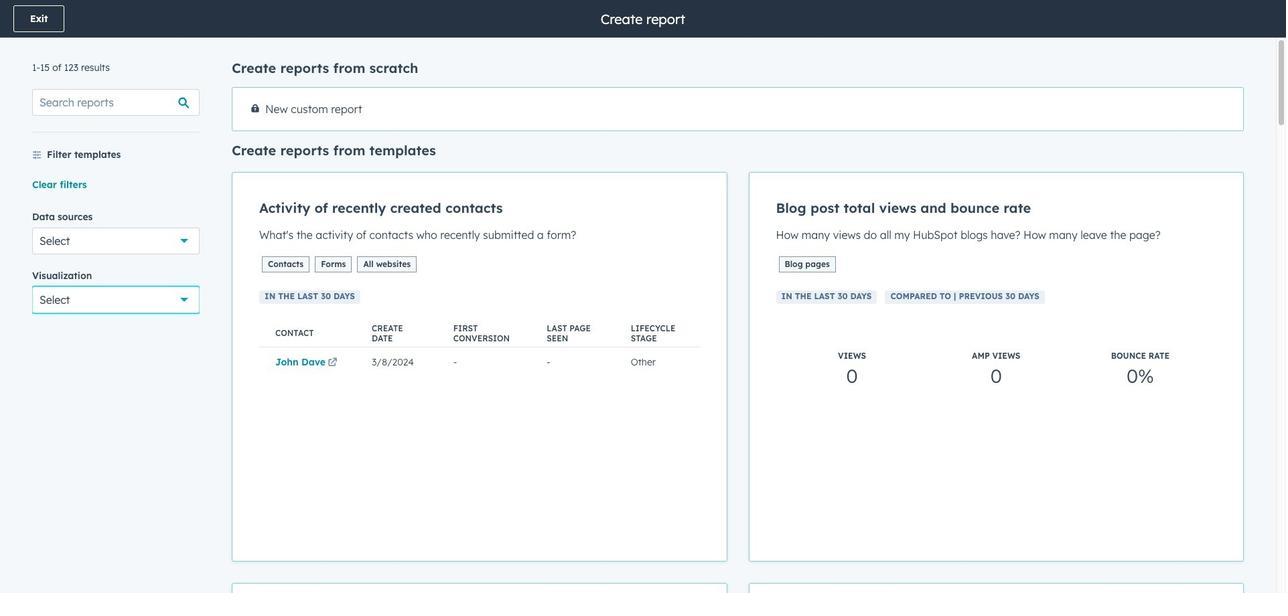 Task type: locate. For each thing, give the bounding box(es) containing it.
None checkbox
[[232, 172, 728, 562], [749, 172, 1245, 562], [749, 584, 1245, 594], [232, 172, 728, 562], [749, 172, 1245, 562], [749, 584, 1245, 594]]

Search search field
[[32, 89, 200, 116]]

None checkbox
[[232, 87, 1245, 131], [232, 584, 728, 594], [232, 87, 1245, 131], [232, 584, 728, 594]]



Task type: describe. For each thing, give the bounding box(es) containing it.
link opens in a new window image
[[328, 359, 338, 369]]

page section element
[[0, 0, 1287, 38]]

link opens in a new window image
[[328, 359, 338, 369]]



Task type: vqa. For each thing, say whether or not it's contained in the screenshot.
james peterson ICON
no



